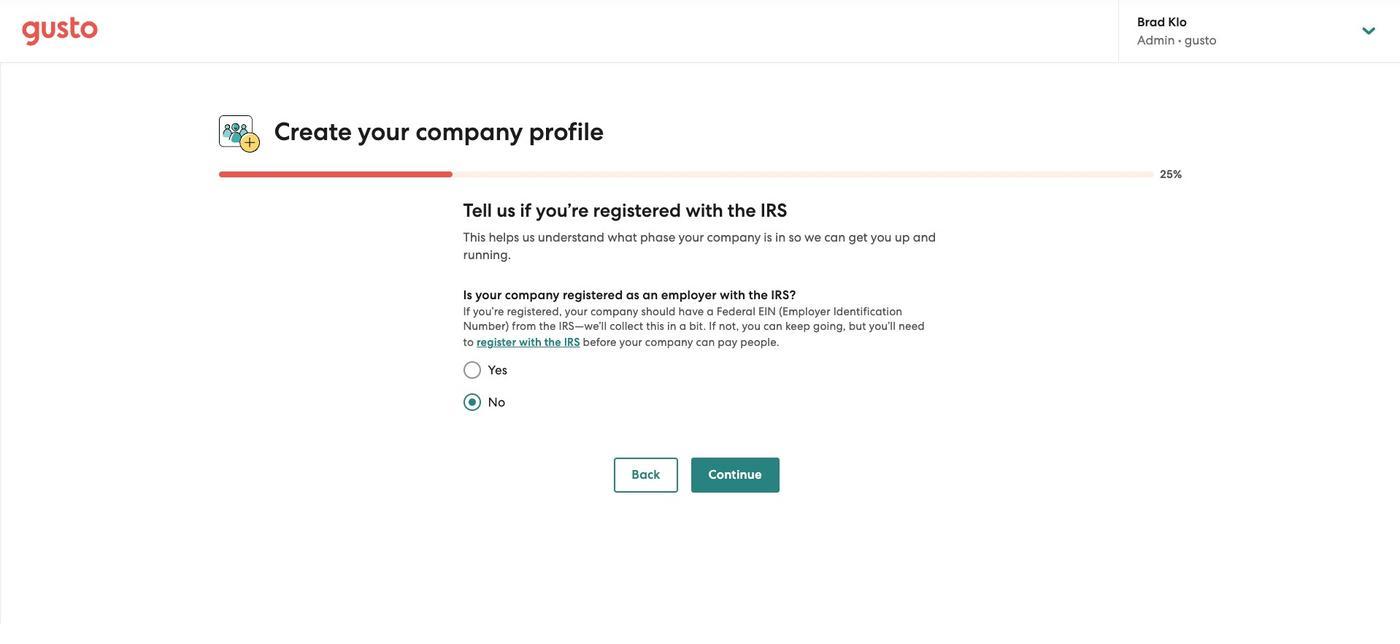 Task type: describe. For each thing, give the bounding box(es) containing it.
have
[[679, 305, 704, 318]]

from
[[512, 320, 536, 333]]

is
[[463, 288, 472, 303]]

•
[[1178, 33, 1182, 47]]

continue
[[709, 467, 762, 483]]

the up ein
[[749, 288, 768, 303]]

this helps us understand what phase your company is in so we can get you up and running.
[[463, 230, 936, 262]]

1 vertical spatial if
[[709, 320, 716, 333]]

No radio
[[456, 386, 488, 418]]

pay
[[718, 336, 738, 349]]

your right is at the left of the page
[[475, 288, 502, 303]]

your inside this helps us understand what phase your company is in so we can get you up and running.
[[679, 230, 704, 245]]

0 horizontal spatial can
[[696, 336, 715, 349]]

need
[[899, 320, 925, 333]]

in inside if you're registered, your company should have a federal ein (employer identification number) from the irs—we'll collect this in a bit. if not, you can keep going, but you'll need to
[[667, 320, 677, 333]]

but
[[849, 320, 866, 333]]

as
[[626, 288, 640, 303]]

register with the irs link
[[477, 336, 580, 349]]

keep
[[785, 320, 810, 333]]

0 vertical spatial registered
[[593, 199, 681, 222]]

what
[[608, 230, 637, 245]]

company inside if you're registered, your company should have a federal ein (employer identification number) from the irs—we'll collect this in a bit. if not, you can keep going, but you'll need to
[[591, 305, 639, 318]]

is
[[764, 230, 772, 245]]

running.
[[463, 248, 511, 262]]

this
[[463, 230, 486, 245]]

company inside this helps us understand what phase your company is in so we can get you up and running.
[[707, 230, 761, 245]]

the down irs—we'll
[[544, 336, 561, 349]]

can inside this helps us understand what phase your company is in so we can get you up and running.
[[824, 230, 846, 245]]

understand
[[538, 230, 604, 245]]

registered,
[[507, 305, 562, 318]]

is your company registered as an employer with the irs?
[[463, 288, 796, 303]]

Yes radio
[[456, 354, 488, 386]]

continue button
[[691, 458, 779, 493]]

0 vertical spatial a
[[707, 305, 714, 318]]

0 vertical spatial us
[[497, 199, 515, 222]]

irs?
[[771, 288, 796, 303]]

create your company profile
[[274, 117, 604, 147]]

create
[[274, 117, 352, 147]]

if
[[520, 199, 531, 222]]

home image
[[22, 16, 98, 46]]

if you're registered, your company should have a federal ein (employer identification number) from the irs—we'll collect this in a bit. if not, you can keep going, but you'll need to
[[463, 305, 925, 349]]

federal
[[717, 305, 756, 318]]

1 vertical spatial registered
[[563, 288, 623, 303]]

you inside if you're registered, your company should have a federal ein (employer identification number) from the irs—we'll collect this in a bit. if not, you can keep going, but you'll need to
[[742, 320, 761, 333]]

2 vertical spatial with
[[519, 336, 542, 349]]

before
[[583, 336, 617, 349]]

we
[[805, 230, 821, 245]]

identification
[[833, 305, 903, 318]]

profile
[[529, 117, 604, 147]]

1 horizontal spatial irs
[[761, 199, 787, 222]]

people.
[[740, 336, 780, 349]]

back
[[632, 467, 660, 483]]

should
[[641, 305, 676, 318]]



Task type: vqa. For each thing, say whether or not it's contained in the screenshot.
Account menu Element
no



Task type: locate. For each thing, give the bounding box(es) containing it.
0 horizontal spatial you
[[742, 320, 761, 333]]

the down registered,
[[539, 320, 556, 333]]

this
[[646, 320, 664, 333]]

company
[[415, 117, 523, 147], [707, 230, 761, 245], [505, 288, 560, 303], [591, 305, 639, 318], [645, 336, 693, 349]]

back link
[[614, 458, 678, 493]]

helps
[[489, 230, 519, 245]]

get
[[849, 230, 868, 245]]

number)
[[463, 320, 509, 333]]

your down collect
[[619, 336, 642, 349]]

1 vertical spatial can
[[764, 320, 783, 333]]

in right is
[[775, 230, 786, 245]]

1 vertical spatial us
[[522, 230, 535, 245]]

you inside this helps us understand what phase your company is in so we can get you up and running.
[[871, 230, 892, 245]]

1 horizontal spatial you
[[871, 230, 892, 245]]

0 vertical spatial you
[[871, 230, 892, 245]]

can
[[824, 230, 846, 245], [764, 320, 783, 333], [696, 336, 715, 349]]

0 vertical spatial in
[[775, 230, 786, 245]]

collect
[[610, 320, 643, 333]]

1 vertical spatial with
[[720, 288, 746, 303]]

irs
[[761, 199, 787, 222], [564, 336, 580, 349]]

0 vertical spatial if
[[463, 305, 470, 318]]

can down ein
[[764, 320, 783, 333]]

up
[[895, 230, 910, 245]]

and
[[913, 230, 936, 245]]

0 horizontal spatial if
[[463, 305, 470, 318]]

the up this helps us understand what phase your company is in so we can get you up and running. at the top of the page
[[728, 199, 756, 222]]

irs down irs—we'll
[[564, 336, 580, 349]]

if down is at the left of the page
[[463, 305, 470, 318]]

2 horizontal spatial can
[[824, 230, 846, 245]]

0 horizontal spatial a
[[679, 320, 686, 333]]

no
[[488, 395, 505, 410]]

your inside if you're registered, your company should have a federal ein (employer identification number) from the irs—we'll collect this in a bit. if not, you can keep going, but you'll need to
[[565, 305, 588, 318]]

brad klo admin • gusto
[[1137, 15, 1217, 47]]

you
[[871, 230, 892, 245], [742, 320, 761, 333]]

not,
[[719, 320, 739, 333]]

1 horizontal spatial you're
[[536, 199, 589, 222]]

1 vertical spatial you
[[742, 320, 761, 333]]

(employer
[[779, 305, 831, 318]]

a
[[707, 305, 714, 318], [679, 320, 686, 333]]

0 horizontal spatial you're
[[473, 305, 504, 318]]

0 vertical spatial can
[[824, 230, 846, 245]]

1 horizontal spatial a
[[707, 305, 714, 318]]

us right helps
[[522, 230, 535, 245]]

1 vertical spatial irs
[[564, 336, 580, 349]]

your right create
[[358, 117, 410, 147]]

you're up "number)"
[[473, 305, 504, 318]]

going,
[[813, 320, 846, 333]]

you left up
[[871, 230, 892, 245]]

registered up irs—we'll
[[563, 288, 623, 303]]

the
[[728, 199, 756, 222], [749, 288, 768, 303], [539, 320, 556, 333], [544, 336, 561, 349]]

the inside if you're registered, your company should have a federal ein (employer identification number) from the irs—we'll collect this in a bit. if not, you can keep going, but you'll need to
[[539, 320, 556, 333]]

in right this at the left of the page
[[667, 320, 677, 333]]

you'll
[[869, 320, 896, 333]]

1 vertical spatial a
[[679, 320, 686, 333]]

admin
[[1137, 33, 1175, 47]]

gusto
[[1185, 33, 1217, 47]]

2 vertical spatial can
[[696, 336, 715, 349]]

brad
[[1137, 15, 1165, 30]]

you're inside if you're registered, your company should have a federal ein (employer identification number) from the irs—we'll collect this in a bit. if not, you can keep going, but you'll need to
[[473, 305, 504, 318]]

with
[[686, 199, 723, 222], [720, 288, 746, 303], [519, 336, 542, 349]]

so
[[789, 230, 801, 245]]

1 horizontal spatial us
[[522, 230, 535, 245]]

with up 'federal'
[[720, 288, 746, 303]]

with down from
[[519, 336, 542, 349]]

registered up what
[[593, 199, 681, 222]]

0 vertical spatial you're
[[536, 199, 589, 222]]

us inside this helps us understand what phase your company is in so we can get you up and running.
[[522, 230, 535, 245]]

1 vertical spatial you're
[[473, 305, 504, 318]]

bit.
[[689, 320, 706, 333]]

in
[[775, 230, 786, 245], [667, 320, 677, 333]]

can right we
[[824, 230, 846, 245]]

1 vertical spatial in
[[667, 320, 677, 333]]

you're up understand
[[536, 199, 589, 222]]

your up irs—we'll
[[565, 305, 588, 318]]

1 horizontal spatial if
[[709, 320, 716, 333]]

0 horizontal spatial us
[[497, 199, 515, 222]]

tell us if you're registered with the irs
[[463, 199, 787, 222]]

you up people.
[[742, 320, 761, 333]]

yes
[[488, 363, 508, 378]]

if right bit.
[[709, 320, 716, 333]]

registered
[[593, 199, 681, 222], [563, 288, 623, 303]]

you're
[[536, 199, 589, 222], [473, 305, 504, 318]]

register
[[477, 336, 516, 349]]

your
[[358, 117, 410, 147], [679, 230, 704, 245], [475, 288, 502, 303], [565, 305, 588, 318], [619, 336, 642, 349]]

phase
[[640, 230, 675, 245]]

your right phase
[[679, 230, 704, 245]]

an
[[643, 288, 658, 303]]

0 vertical spatial with
[[686, 199, 723, 222]]

to
[[463, 336, 474, 349]]

1 horizontal spatial in
[[775, 230, 786, 245]]

1 horizontal spatial can
[[764, 320, 783, 333]]

a left bit.
[[679, 320, 686, 333]]

us left if
[[497, 199, 515, 222]]

irs—we'll
[[559, 320, 607, 333]]

with up this helps us understand what phase your company is in so we can get you up and running. at the top of the page
[[686, 199, 723, 222]]

tell
[[463, 199, 492, 222]]

employer
[[661, 288, 717, 303]]

25%
[[1160, 168, 1182, 181]]

in inside this helps us understand what phase your company is in so we can get you up and running.
[[775, 230, 786, 245]]

ein
[[758, 305, 776, 318]]

0 horizontal spatial in
[[667, 320, 677, 333]]

irs up is
[[761, 199, 787, 222]]

us
[[497, 199, 515, 222], [522, 230, 535, 245]]

register with the irs before your company can pay people.
[[477, 336, 780, 349]]

klo
[[1168, 15, 1187, 30]]

can inside if you're registered, your company should have a federal ein (employer identification number) from the irs—we'll collect this in a bit. if not, you can keep going, but you'll need to
[[764, 320, 783, 333]]

0 vertical spatial irs
[[761, 199, 787, 222]]

if
[[463, 305, 470, 318], [709, 320, 716, 333]]

a right have
[[707, 305, 714, 318]]

0 horizontal spatial irs
[[564, 336, 580, 349]]

can down bit.
[[696, 336, 715, 349]]



